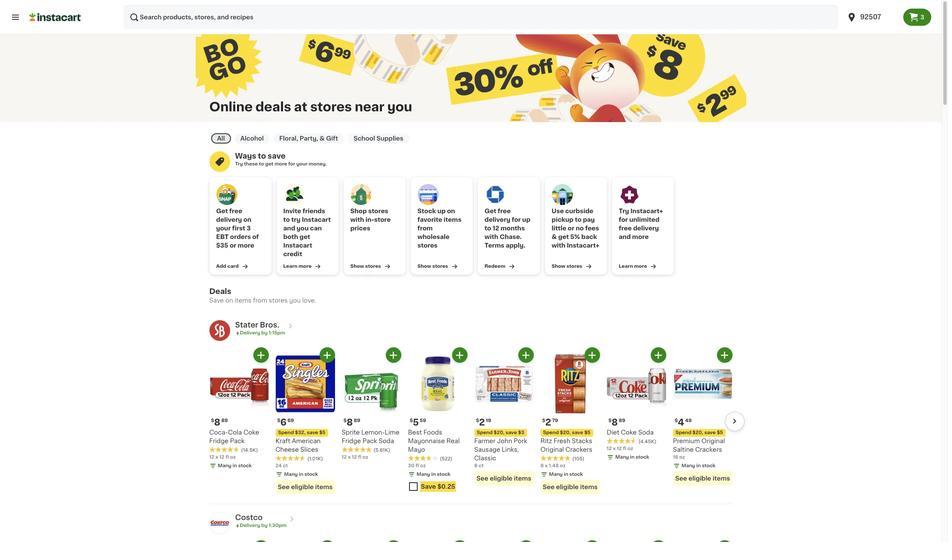 Task type: vqa. For each thing, say whether or not it's contained in the screenshot.


Task type: locate. For each thing, give the bounding box(es) containing it.
2 horizontal spatial 12 x 12 fl oz
[[607, 447, 633, 452]]

1 spend $20, save $5 from the left
[[543, 431, 591, 436]]

89 up 'sprite' on the bottom of page
[[354, 419, 360, 424]]

on inside stock up on favorite items from wholesale stores
[[447, 208, 455, 214]]

ct down classic
[[479, 464, 484, 469]]

for down floral,
[[288, 162, 295, 167]]

stores
[[310, 101, 352, 113], [368, 208, 388, 214], [418, 243, 438, 249], [365, 264, 381, 269], [432, 264, 448, 269], [567, 264, 582, 269], [269, 298, 288, 304]]

pack inside coca-cola coke fridge pack
[[230, 439, 245, 445]]

you down try
[[297, 225, 309, 231]]

$ left 79
[[542, 419, 546, 424]]

soda
[[638, 430, 654, 436], [379, 439, 394, 445]]

0 horizontal spatial 12 x 12 fl oz
[[209, 455, 236, 460]]

see down 16
[[675, 476, 687, 482]]

crackers down premium
[[695, 447, 722, 453]]

89 for diet
[[619, 419, 625, 424]]

in up save $0.25
[[432, 473, 436, 477]]

delivery for costco
[[240, 524, 260, 529]]

30 fl oz
[[408, 464, 426, 469]]

2 learn more from the left
[[619, 264, 647, 269]]

delivery down costco
[[240, 524, 260, 529]]

stock down (1.01k)
[[305, 473, 318, 477]]

delivery inside get free delivery on your first 3 ebt orders of $35 or more
[[216, 217, 242, 223]]

1 horizontal spatial original
[[702, 439, 725, 445]]

1 horizontal spatial $20,
[[560, 431, 571, 436]]

delivery
[[240, 331, 260, 336], [240, 524, 260, 529]]

of
[[252, 234, 259, 240]]

1 vertical spatial original
[[541, 447, 564, 453]]

$5 for 4
[[717, 431, 723, 436]]

many in stock down (1.01k)
[[284, 473, 318, 477]]

5 $ from the left
[[476, 419, 479, 424]]

save $0.25
[[421, 484, 455, 490]]

0 horizontal spatial show stores
[[350, 264, 381, 269]]

1 delivery from the top
[[240, 331, 260, 336]]

online deals at stores near you
[[209, 101, 412, 113]]

show stores for stock up on favorite items from wholesale stores
[[418, 264, 448, 269]]

fl for coke
[[623, 447, 627, 452]]

1 horizontal spatial pack
[[363, 439, 377, 445]]

from down favorite
[[418, 225, 433, 231]]

1 horizontal spatial show
[[418, 264, 431, 269]]

add image for premium original saltine crackers
[[719, 350, 730, 361]]

get down can
[[300, 234, 310, 240]]

1 horizontal spatial show stores
[[418, 264, 448, 269]]

save up the premium original saltine crackers 16 oz
[[705, 431, 716, 436]]

see eligible items
[[477, 476, 531, 482], [675, 476, 730, 482], [278, 485, 333, 491], [543, 485, 598, 491]]

1 horizontal spatial on
[[243, 217, 251, 223]]

$ 2 19
[[476, 418, 491, 427]]

school supplies
[[354, 136, 404, 142]]

spend $20, save $5 up fresh on the right bottom of the page
[[543, 431, 591, 436]]

see eligible items button down (1.01k)
[[276, 480, 335, 495]]

alcohol
[[240, 136, 264, 142]]

see eligible items down 1.48
[[543, 485, 598, 491]]

4 spend from the left
[[676, 431, 692, 436]]

oz right 16
[[680, 455, 685, 460]]

in down coca-cola coke fridge pack
[[233, 464, 237, 469]]

3 spend from the left
[[543, 431, 559, 436]]

in-
[[366, 217, 374, 223]]

None search field
[[124, 5, 838, 29]]

0 horizontal spatial crackers
[[566, 447, 593, 453]]

you inside 'invite friends to try instacart and you can both get instacart credit'
[[297, 225, 309, 231]]

try inside ways to save try these to get more for your money.
[[235, 162, 243, 167]]

3 show from the left
[[552, 264, 566, 269]]

get for get free delivery on your first 3 ebt orders of $35 or more
[[216, 208, 228, 214]]

you inside deals save on items from stores you love.
[[289, 298, 301, 304]]

2 spend from the left
[[477, 431, 493, 436]]

up
[[438, 208, 446, 214], [522, 217, 531, 223]]

supplies
[[377, 136, 404, 142]]

spend $20, save $5
[[543, 431, 591, 436], [676, 431, 723, 436]]

oz down sprite lemon-lime fridge pack soda
[[363, 455, 368, 460]]

soda inside sprite lemon-lime fridge pack soda
[[379, 439, 394, 445]]

7 $ from the left
[[609, 419, 612, 424]]

by for costco
[[261, 524, 268, 529]]

delivery up months in the top right of the page
[[485, 217, 511, 223]]

eligible for premium original saltine crackers
[[689, 476, 711, 482]]

89
[[221, 419, 228, 424], [354, 419, 360, 424], [619, 419, 625, 424]]

1 horizontal spatial coke
[[621, 430, 637, 436]]

you for deals
[[289, 298, 301, 304]]

see eligible items down the premium original saltine crackers 16 oz
[[675, 476, 730, 482]]

1 vertical spatial soda
[[379, 439, 394, 445]]

0 vertical spatial or
[[568, 225, 575, 231]]

see eligible items down farmer john pork sausage links, classic 8 ct
[[477, 476, 531, 482]]

0 horizontal spatial $ 8 89
[[211, 418, 228, 427]]

1 $ 8 89 from the left
[[211, 418, 228, 427]]

0 horizontal spatial learn
[[283, 264, 298, 269]]

0 horizontal spatial save
[[209, 298, 224, 304]]

money.
[[309, 162, 327, 167]]

you left the love.
[[289, 298, 301, 304]]

many in stock for diet coke soda
[[616, 455, 649, 460]]

0 horizontal spatial learn more
[[283, 264, 312, 269]]

with inside shop stores with in-store prices
[[350, 217, 364, 223]]

see eligible items for ritz fresh stacks original crackers
[[543, 485, 598, 491]]

eligible for ritz fresh stacks original crackers
[[556, 485, 579, 491]]

to inside get free delivery for up to 12 months with chase. terms apply.
[[485, 225, 491, 231]]

save for kraft american cheese slices
[[307, 431, 318, 436]]

1 fridge from the left
[[209, 439, 229, 445]]

$ 8 89 for coca-
[[211, 418, 228, 427]]

coke inside coca-cola coke fridge pack
[[243, 430, 259, 436]]

to inside 'invite friends to try instacart and you can both get instacart credit'
[[283, 217, 290, 223]]

89 for sprite
[[354, 419, 360, 424]]

instacart up credit
[[283, 243, 312, 249]]

fridge down 'sprite' on the bottom of page
[[342, 439, 361, 445]]

free inside get free delivery for up to 12 months with chase. terms apply.
[[498, 208, 511, 214]]

1 vertical spatial 3
[[247, 225, 251, 231]]

free inside get free delivery on your first 3 ebt orders of $35 or more
[[229, 208, 242, 214]]

in for ritz fresh stacks original crackers
[[564, 473, 568, 477]]

0 horizontal spatial and
[[283, 225, 295, 231]]

see for premium original saltine crackers
[[675, 476, 687, 482]]

lemon-
[[361, 430, 385, 436]]

1 get from the left
[[216, 208, 228, 214]]

0 vertical spatial save
[[209, 298, 224, 304]]

fridge inside sprite lemon-lime fridge pack soda
[[342, 439, 361, 445]]

many in stock for kraft american cheese slices
[[284, 473, 318, 477]]

1 vertical spatial delivery
[[240, 524, 260, 529]]

0 horizontal spatial show
[[350, 264, 364, 269]]

1 horizontal spatial &
[[552, 234, 557, 240]]

items right favorite
[[444, 217, 462, 223]]

5 add image from the left
[[587, 350, 598, 361]]

0 horizontal spatial up
[[438, 208, 446, 214]]

show stores for use curbside pickup to pay little or no fees & get 5% back with instacart+
[[552, 264, 582, 269]]

1 show from the left
[[350, 264, 364, 269]]

items inside deals save on items from stores you love.
[[235, 298, 252, 304]]

1 horizontal spatial get
[[300, 234, 310, 240]]

stock for best foods mayonnaise real mayo
[[437, 473, 451, 477]]

1 horizontal spatial for
[[512, 217, 521, 223]]

more inside ways to save try these to get more for your money.
[[275, 162, 287, 167]]

fridge inside coca-cola coke fridge pack
[[209, 439, 229, 445]]

0 horizontal spatial $20,
[[494, 431, 505, 436]]

items up stater
[[235, 298, 252, 304]]

0 horizontal spatial for
[[288, 162, 295, 167]]

2 horizontal spatial 89
[[619, 419, 625, 424]]

$0.25
[[438, 484, 455, 490]]

1 horizontal spatial 12 x 12 fl oz
[[342, 455, 368, 460]]

save
[[209, 298, 224, 304], [421, 484, 436, 490]]

spend $20, save $5 for 2
[[543, 431, 591, 436]]

show stores down prices
[[350, 264, 381, 269]]

24 ct
[[276, 464, 288, 469]]

$ 8 89 for sprite
[[344, 418, 360, 427]]

crackers down stacks
[[566, 447, 593, 453]]

fl
[[623, 447, 627, 452], [226, 455, 229, 460], [358, 455, 361, 460], [416, 464, 419, 469]]

3 product group from the left
[[342, 348, 401, 461]]

1 vertical spatial try
[[619, 208, 629, 214]]

$ inside $ 4 49
[[675, 419, 678, 424]]

1 horizontal spatial free
[[498, 208, 511, 214]]

for inside ways to save try these to get more for your money.
[[288, 162, 295, 167]]

unlimited
[[629, 217, 660, 223]]

and inside 'invite friends to try instacart and you can both get instacart credit'
[[283, 225, 295, 231]]

see down classic
[[477, 476, 488, 482]]

product group containing 4
[[673, 348, 733, 486]]

instacart+ inside try instacart+ for unlimited free delivery and more
[[631, 208, 663, 214]]

items for kraft american cheese slices
[[315, 485, 333, 491]]

see eligible items for kraft american cheese slices
[[278, 485, 333, 491]]

$20, up premium
[[693, 431, 703, 436]]

$ left 49
[[675, 419, 678, 424]]

can
[[310, 225, 322, 231]]

5 product group from the left
[[474, 348, 534, 486]]

3 inside get free delivery on your first 3 ebt orders of $35 or more
[[247, 225, 251, 231]]

love.
[[302, 298, 316, 304]]

1 horizontal spatial and
[[619, 234, 631, 240]]

1 vertical spatial on
[[243, 217, 251, 223]]

1 $ from the left
[[211, 419, 214, 424]]

3
[[921, 14, 925, 20], [247, 225, 251, 231]]

2 show from the left
[[418, 264, 431, 269]]

with inside get free delivery for up to 12 months with chase. terms apply.
[[485, 234, 498, 240]]

2 get from the left
[[485, 208, 496, 214]]

12 inside get free delivery for up to 12 months with chase. terms apply.
[[493, 225, 499, 231]]

foods
[[424, 430, 442, 436]]

12
[[493, 225, 499, 231], [607, 447, 612, 452], [617, 447, 622, 452], [209, 455, 214, 460], [219, 455, 225, 460], [342, 455, 347, 460], [352, 455, 357, 460]]

add image for kraft american cheese slices
[[322, 350, 333, 361]]

$ 8 89 up coca-
[[211, 418, 228, 427]]

fridge for coca-cola coke fridge pack
[[209, 439, 229, 445]]

2 ct from the left
[[479, 464, 484, 469]]

0 vertical spatial up
[[438, 208, 446, 214]]

(522)
[[440, 457, 453, 462]]

1 horizontal spatial $5
[[584, 431, 591, 436]]

1 horizontal spatial 2
[[546, 418, 551, 427]]

1 vertical spatial &
[[552, 234, 557, 240]]

2 horizontal spatial delivery
[[633, 225, 659, 231]]

0 vertical spatial with
[[350, 217, 364, 223]]

many down saltine
[[682, 464, 695, 469]]

x for ritz fresh stacks original crackers
[[545, 464, 548, 469]]

1 vertical spatial from
[[253, 298, 267, 304]]

2 left 19
[[479, 418, 485, 427]]

learn for invite friends to try instacart and you can both get instacart credit
[[283, 264, 298, 269]]

1 horizontal spatial crackers
[[695, 447, 722, 453]]

1 2 from the left
[[479, 418, 485, 427]]

1 horizontal spatial with
[[485, 234, 498, 240]]

save inside button
[[421, 484, 436, 490]]

fl down diet coke soda
[[623, 447, 627, 452]]

and inside try instacart+ for unlimited free delivery and more
[[619, 234, 631, 240]]

89 up diet coke soda
[[619, 419, 625, 424]]

all link
[[211, 133, 231, 144]]

2 learn from the left
[[619, 264, 633, 269]]

fl down sprite lemon-lime fridge pack soda
[[358, 455, 361, 460]]

★★★★★
[[607, 439, 637, 445], [607, 439, 637, 445], [209, 447, 239, 453], [209, 447, 239, 453], [342, 447, 372, 453], [342, 447, 372, 453], [276, 456, 306, 462], [276, 456, 306, 462], [408, 456, 438, 462], [408, 456, 438, 462], [541, 456, 571, 462], [541, 456, 571, 462]]

for inside get free delivery for up to 12 months with chase. terms apply.
[[512, 217, 521, 223]]

1 crackers from the left
[[566, 447, 593, 453]]

2 crackers from the left
[[695, 447, 722, 453]]

2
[[479, 418, 485, 427], [546, 418, 551, 427]]

2 vertical spatial with
[[552, 243, 566, 249]]

floral,
[[279, 136, 298, 142]]

for left unlimited
[[619, 217, 628, 223]]

ct inside farmer john pork sausage links, classic 8 ct
[[479, 464, 484, 469]]

0 vertical spatial &
[[320, 136, 325, 142]]

prices
[[350, 225, 370, 231]]

see eligible items button for ritz fresh stacks original crackers
[[541, 480, 600, 495]]

0 vertical spatial 3
[[921, 14, 925, 20]]

by left 1:30pm
[[261, 524, 268, 529]]

see down 24 ct
[[278, 485, 290, 491]]

saltine
[[673, 447, 694, 453]]

x down 'sprite' on the bottom of page
[[348, 455, 351, 460]]

1 horizontal spatial 3
[[921, 14, 925, 20]]

2 horizontal spatial show
[[552, 264, 566, 269]]

crackers
[[566, 447, 593, 453], [695, 447, 722, 453]]

spend up ritz
[[543, 431, 559, 436]]

1 89 from the left
[[221, 419, 228, 424]]

fees
[[585, 225, 599, 231]]

up inside get free delivery for up to 12 months with chase. terms apply.
[[522, 217, 531, 223]]

fl down coca-cola coke fridge pack
[[226, 455, 229, 460]]

0 vertical spatial original
[[702, 439, 725, 445]]

try inside try instacart+ for unlimited free delivery and more
[[619, 208, 629, 214]]

many for diet coke soda
[[616, 455, 629, 460]]

0 horizontal spatial pack
[[230, 439, 245, 445]]

costco image
[[209, 513, 230, 534]]

you right near
[[387, 101, 412, 113]]

add image for farmer john pork sausage links, classic
[[521, 350, 531, 361]]

spend $20, save $5 up premium
[[676, 431, 723, 436]]

0 horizontal spatial original
[[541, 447, 564, 453]]

0 horizontal spatial ct
[[283, 464, 288, 469]]

eligible down the premium original saltine crackers 16 oz
[[689, 476, 711, 482]]

and up both at left
[[283, 225, 295, 231]]

save
[[268, 153, 286, 160], [307, 431, 318, 436], [506, 431, 517, 436], [572, 431, 583, 436], [705, 431, 716, 436]]

coke right diet at the right bottom
[[621, 430, 637, 436]]

best
[[408, 430, 422, 436]]

1 horizontal spatial learn
[[619, 264, 633, 269]]

1 horizontal spatial your
[[296, 162, 308, 167]]

6 $ from the left
[[542, 419, 546, 424]]

0 vertical spatial on
[[447, 208, 455, 214]]

0 vertical spatial by
[[261, 331, 268, 336]]

2 $ from the left
[[277, 419, 280, 424]]

6
[[280, 418, 287, 427]]

0 horizontal spatial get
[[265, 162, 273, 167]]

1 learn from the left
[[283, 264, 298, 269]]

$ 8 89 up 'sprite' on the bottom of page
[[344, 418, 360, 427]]

show stores
[[350, 264, 381, 269], [418, 264, 448, 269], [552, 264, 582, 269]]

0 vertical spatial you
[[387, 101, 412, 113]]

$ 2 79
[[542, 418, 558, 427]]

store
[[374, 217, 391, 223]]

see eligible items button down farmer john pork sausage links, classic 8 ct
[[474, 472, 534, 486]]

stock up the $0.25
[[437, 473, 451, 477]]

save up american
[[307, 431, 318, 436]]

1 $5 from the left
[[319, 431, 326, 436]]

get inside get free delivery on your first 3 ebt orders of $35 or more
[[216, 208, 228, 214]]

x left 1.48
[[545, 464, 548, 469]]

on right stock
[[447, 208, 455, 214]]

in
[[630, 455, 635, 460], [233, 464, 237, 469], [697, 464, 701, 469], [299, 473, 303, 477], [432, 473, 436, 477], [564, 473, 568, 477]]

invite friends to try instacart and you can both get instacart credit
[[283, 208, 331, 257]]

stores inside shop stores with in-store prices
[[368, 208, 388, 214]]

stock for coca-cola coke fridge pack
[[238, 464, 252, 469]]

learn more for try instacart+ for unlimited free delivery and more
[[619, 264, 647, 269]]

8 $ from the left
[[675, 419, 678, 424]]

3 $ 8 89 from the left
[[609, 418, 625, 427]]

2 horizontal spatial on
[[447, 208, 455, 214]]

delivery inside try instacart+ for unlimited free delivery and more
[[633, 225, 659, 231]]

6 product group from the left
[[541, 348, 600, 495]]

2 fridge from the left
[[342, 439, 361, 445]]

8 product group from the left
[[673, 348, 733, 486]]

up up months in the top right of the page
[[522, 217, 531, 223]]

save up stacks
[[572, 431, 583, 436]]

on inside get free delivery on your first 3 ebt orders of $35 or more
[[243, 217, 251, 223]]

many for kraft american cheese slices
[[284, 473, 298, 477]]

1 show stores from the left
[[350, 264, 381, 269]]

original inside the premium original saltine crackers 16 oz
[[702, 439, 725, 445]]

1 horizontal spatial spend $20, save $5
[[676, 431, 723, 436]]

2 2 from the left
[[546, 418, 551, 427]]

items down '(105)'
[[580, 485, 598, 491]]

x
[[613, 447, 616, 452], [216, 455, 218, 460], [348, 455, 351, 460], [545, 464, 548, 469]]

learn more
[[283, 264, 312, 269], [619, 264, 647, 269]]

delivery down stater
[[240, 331, 260, 336]]

8 down classic
[[474, 464, 478, 469]]

1 horizontal spatial get
[[485, 208, 496, 214]]

1 vertical spatial you
[[297, 225, 309, 231]]

8
[[214, 418, 220, 427], [347, 418, 353, 427], [612, 418, 618, 427], [474, 464, 478, 469], [541, 464, 544, 469]]

8 up diet at the right bottom
[[612, 418, 618, 427]]

show stores down 5%
[[552, 264, 582, 269]]

2 horizontal spatial get
[[558, 234, 569, 240]]

$5 up the premium original saltine crackers 16 oz
[[717, 431, 723, 436]]

in down diet coke soda
[[630, 455, 635, 460]]

1 horizontal spatial or
[[568, 225, 575, 231]]

1 horizontal spatial instacart+
[[631, 208, 663, 214]]

1 vertical spatial and
[[619, 234, 631, 240]]

1 vertical spatial instacart
[[283, 243, 312, 249]]

no
[[576, 225, 584, 231]]

deals
[[256, 101, 291, 113]]

1 pack from the left
[[230, 439, 245, 445]]

and
[[283, 225, 295, 231], [619, 234, 631, 240]]

2 horizontal spatial $5
[[717, 431, 723, 436]]

see for kraft american cheese slices
[[278, 485, 290, 491]]

2 spend $20, save $5 from the left
[[676, 431, 723, 436]]

3 show stores from the left
[[552, 264, 582, 269]]

get for get free delivery for up to 12 months with chase. terms apply.
[[485, 208, 496, 214]]

2 horizontal spatial free
[[619, 225, 632, 231]]

0 horizontal spatial 89
[[221, 419, 228, 424]]

crackers inside ritz fresh stacks original crackers
[[566, 447, 593, 453]]

by for stater bros.
[[261, 331, 268, 336]]

many for coca-cola coke fridge pack
[[218, 464, 232, 469]]

links,
[[502, 447, 519, 453]]

1:30pm
[[269, 524, 287, 529]]

&
[[320, 136, 325, 142], [552, 234, 557, 240]]

0 horizontal spatial fridge
[[209, 439, 229, 445]]

1 coke from the left
[[243, 430, 259, 436]]

1 vertical spatial or
[[230, 243, 236, 249]]

pack down lemon-
[[363, 439, 377, 445]]

2 add image from the left
[[322, 350, 333, 361]]

add image
[[256, 350, 266, 361], [322, 350, 333, 361], [454, 350, 465, 361], [521, 350, 531, 361], [587, 350, 598, 361], [653, 350, 664, 361], [719, 350, 730, 361]]

free for on
[[229, 208, 242, 214]]

2 $ 8 89 from the left
[[344, 418, 360, 427]]

instacart logo image
[[29, 12, 81, 22]]

see eligible items for premium original saltine crackers
[[675, 476, 730, 482]]

show for stock up on favorite items from wholesale stores
[[418, 264, 431, 269]]

89 up coca-
[[221, 419, 228, 424]]

12 x 12 fl oz down coca-cola coke fridge pack
[[209, 455, 236, 460]]

see eligible items button down the premium original saltine crackers 16 oz
[[673, 472, 733, 486]]

3 $5 from the left
[[717, 431, 723, 436]]

ct
[[283, 464, 288, 469], [479, 464, 484, 469]]

6 add image from the left
[[653, 350, 664, 361]]

0 vertical spatial your
[[296, 162, 308, 167]]

1 spend from the left
[[278, 431, 294, 436]]

get
[[216, 208, 228, 214], [485, 208, 496, 214]]

2 horizontal spatial $ 8 89
[[609, 418, 625, 427]]

$20, up fresh on the right bottom of the page
[[560, 431, 571, 436]]

many down coca-cola coke fridge pack
[[218, 464, 232, 469]]

$5 for 6
[[319, 431, 326, 436]]

get inside ways to save try these to get more for your money.
[[265, 162, 273, 167]]

2 $5 from the left
[[584, 431, 591, 436]]

2 horizontal spatial for
[[619, 217, 628, 223]]

2 pack from the left
[[363, 439, 377, 445]]

soda up (5.61k)
[[379, 439, 394, 445]]

see eligible items down (1.01k)
[[278, 485, 333, 491]]

fresh
[[554, 439, 571, 445]]

diet
[[607, 430, 620, 436]]

add image for ritz fresh stacks original crackers
[[587, 350, 598, 361]]

3 $20, from the left
[[693, 431, 703, 436]]

get
[[265, 162, 273, 167], [300, 234, 310, 240], [558, 234, 569, 240]]

$ up coca-
[[211, 419, 214, 424]]

fridge down coca-
[[209, 439, 229, 445]]

spend up premium
[[676, 431, 692, 436]]

learn
[[283, 264, 298, 269], [619, 264, 633, 269]]

1 vertical spatial your
[[216, 225, 231, 231]]

30
[[408, 464, 415, 469]]

free up months in the top right of the page
[[498, 208, 511, 214]]

items for ritz fresh stacks original crackers
[[580, 485, 598, 491]]

ways
[[235, 153, 256, 160]]

oz inside the premium original saltine crackers 16 oz
[[680, 455, 685, 460]]

fl for lemon-
[[358, 455, 361, 460]]

up inside stock up on favorite items from wholesale stores
[[438, 208, 446, 214]]

3 add image from the left
[[454, 350, 465, 361]]

more
[[275, 162, 287, 167], [632, 234, 649, 240], [238, 243, 254, 249], [299, 264, 312, 269], [634, 264, 647, 269]]

0 horizontal spatial $5
[[319, 431, 326, 436]]

get up ebt
[[216, 208, 228, 214]]

save left $3
[[506, 431, 517, 436]]

crackers inside the premium original saltine crackers 16 oz
[[695, 447, 722, 453]]

spend
[[278, 431, 294, 436], [477, 431, 493, 436], [543, 431, 559, 436], [676, 431, 692, 436]]

1 horizontal spatial ct
[[479, 464, 484, 469]]

pack down cola
[[230, 439, 245, 445]]

in down slices
[[299, 473, 303, 477]]

2 89 from the left
[[354, 419, 360, 424]]

see for ritz fresh stacks original crackers
[[543, 485, 555, 491]]

original
[[702, 439, 725, 445], [541, 447, 564, 453]]

pack for cola
[[230, 439, 245, 445]]

4 product group from the left
[[408, 348, 468, 496]]

1 $20, from the left
[[494, 431, 505, 436]]

1 vertical spatial instacart+
[[567, 243, 600, 249]]

many down 30 fl oz
[[417, 473, 430, 477]]

delivery by 1:30pm
[[240, 524, 287, 529]]

for
[[288, 162, 295, 167], [512, 217, 521, 223], [619, 217, 628, 223]]

0 vertical spatial delivery
[[240, 331, 260, 336]]

7 add image from the left
[[719, 350, 730, 361]]

1 horizontal spatial fridge
[[342, 439, 361, 445]]

get down little
[[558, 234, 569, 240]]

2 vertical spatial you
[[289, 298, 301, 304]]

1 horizontal spatial try
[[619, 208, 629, 214]]

0 horizontal spatial instacart+
[[567, 243, 600, 249]]

floral, party, & gift
[[279, 136, 338, 142]]

try
[[291, 217, 301, 223]]

product group containing 6
[[276, 348, 335, 495]]

2 product group from the left
[[276, 348, 335, 495]]

3 89 from the left
[[619, 419, 625, 424]]

4 add image from the left
[[521, 350, 531, 361]]

0 horizontal spatial 2
[[479, 418, 485, 427]]

to down curbside
[[575, 217, 582, 223]]

2 $20, from the left
[[560, 431, 571, 436]]

2 left 79
[[546, 418, 551, 427]]

0 horizontal spatial with
[[350, 217, 364, 223]]

on inside deals save on items from stores you love.
[[225, 298, 233, 304]]

oz right 30 on the left bottom
[[420, 464, 426, 469]]

spend up kraft
[[278, 431, 294, 436]]

12 x 12 fl oz
[[607, 447, 633, 452], [209, 455, 236, 460], [342, 455, 368, 460]]

2 coke from the left
[[621, 430, 637, 436]]

8 for coca-
[[214, 418, 220, 427]]

product group
[[209, 348, 269, 470], [276, 348, 335, 495], [342, 348, 401, 461], [408, 348, 468, 496], [474, 348, 534, 486], [541, 348, 600, 495], [607, 348, 666, 461], [673, 348, 733, 486]]

coke right cola
[[243, 430, 259, 436]]

instacart+ inside use curbside pickup to pay little or no fees & get 5% back with instacart+
[[567, 243, 600, 249]]

1 horizontal spatial 89
[[354, 419, 360, 424]]

2 vertical spatial on
[[225, 298, 233, 304]]

spend for farmer john pork sausage links, classic
[[477, 431, 493, 436]]

x down diet at the right bottom
[[613, 447, 616, 452]]

1 vertical spatial save
[[421, 484, 436, 490]]

get inside get free delivery for up to 12 months with chase. terms apply.
[[485, 208, 496, 214]]

4 $ from the left
[[410, 419, 413, 424]]

1 horizontal spatial save
[[421, 484, 436, 490]]

1 horizontal spatial $ 8 89
[[344, 418, 360, 427]]

2 horizontal spatial $20,
[[693, 431, 703, 436]]

0 horizontal spatial from
[[253, 298, 267, 304]]

save for ritz fresh stacks original crackers
[[572, 431, 583, 436]]

8 for diet
[[612, 418, 618, 427]]

0 vertical spatial from
[[418, 225, 433, 231]]

show stores down wholesale
[[418, 264, 448, 269]]

$ left the 59 at the bottom
[[410, 419, 413, 424]]

0 horizontal spatial free
[[229, 208, 242, 214]]

both
[[283, 234, 298, 240]]

stock down "(4.45k)" at the bottom right of page
[[636, 455, 649, 460]]

1 vertical spatial by
[[261, 524, 268, 529]]

delivery for to
[[485, 217, 511, 223]]

see for farmer john pork sausage links, classic
[[477, 476, 488, 482]]

delivery inside get free delivery for up to 12 months with chase. terms apply.
[[485, 217, 511, 223]]

to left try
[[283, 217, 290, 223]]

or left "no"
[[568, 225, 575, 231]]

2 delivery from the top
[[240, 524, 260, 529]]

delivery
[[216, 217, 242, 223], [485, 217, 511, 223], [633, 225, 659, 231]]

4
[[678, 418, 684, 427]]

2 by from the top
[[261, 524, 268, 529]]

many in stock for ritz fresh stacks original crackers
[[549, 473, 583, 477]]

1 by from the top
[[261, 331, 268, 336]]

pack inside sprite lemon-lime fridge pack soda
[[363, 439, 377, 445]]

1 learn more from the left
[[283, 264, 312, 269]]

add
[[216, 264, 226, 269]]

diet coke soda
[[607, 430, 654, 436]]

1 horizontal spatial delivery
[[485, 217, 511, 223]]

many in stock down (14.5k)
[[218, 464, 252, 469]]

original inside ritz fresh stacks original crackers
[[541, 447, 564, 453]]

free up first
[[229, 208, 242, 214]]

2 show stores from the left
[[418, 264, 448, 269]]

floral, party, & gift link
[[273, 133, 344, 144]]

0 horizontal spatial soda
[[379, 439, 394, 445]]



Task type: describe. For each thing, give the bounding box(es) containing it.
card
[[227, 264, 239, 269]]

save inside deals save on items from stores you love.
[[209, 298, 224, 304]]

kraft
[[276, 439, 290, 445]]

your inside get free delivery on your first 3 ebt orders of $35 or more
[[216, 225, 231, 231]]

in down the premium original saltine crackers 16 oz
[[697, 464, 701, 469]]

x for coca-cola coke fridge pack
[[216, 455, 218, 460]]

(4.45k)
[[639, 440, 657, 445]]

0 vertical spatial instacart
[[302, 217, 331, 223]]

& inside use curbside pickup to pay little or no fees & get 5% back with instacart+
[[552, 234, 557, 240]]

1:15pm
[[269, 331, 285, 336]]

sprite
[[342, 430, 360, 436]]

3 button
[[903, 9, 932, 26]]

gift
[[326, 136, 338, 142]]

free inside try instacart+ for unlimited free delivery and more
[[619, 225, 632, 231]]

69
[[288, 419, 294, 424]]

spend $20, save $5 for 4
[[676, 431, 723, 436]]

$ 8 89 for diet
[[609, 418, 625, 427]]

mayonnaise
[[408, 439, 445, 445]]

months
[[501, 225, 525, 231]]

learn more for invite friends to try instacart and you can both get instacart credit
[[283, 264, 312, 269]]

deals save on items from stores you love.
[[209, 288, 316, 304]]

invite
[[283, 208, 301, 214]]

to right ways
[[258, 153, 266, 160]]

oz down diet coke soda
[[628, 447, 633, 452]]

add image
[[388, 350, 399, 361]]

pork
[[514, 439, 527, 445]]

slices
[[300, 447, 318, 453]]

2 for ritz fresh stacks original crackers
[[546, 418, 551, 427]]

12 x 12 fl oz for sprite lemon-lime fridge pack soda
[[342, 455, 368, 460]]

$ inside "$ 2 19"
[[476, 419, 479, 424]]

pay
[[583, 217, 595, 223]]

1 product group from the left
[[209, 348, 269, 470]]

92507 button
[[847, 5, 898, 29]]

show for use curbside pickup to pay little or no fees & get 5% back with instacart+
[[552, 264, 566, 269]]

coca-cola coke fridge pack
[[209, 430, 259, 445]]

fl for cola
[[226, 455, 229, 460]]

free for for
[[498, 208, 511, 214]]

many for ritz fresh stacks original crackers
[[549, 473, 563, 477]]

$32,
[[295, 431, 306, 436]]

for inside try instacart+ for unlimited free delivery and more
[[619, 217, 628, 223]]

stater
[[235, 322, 258, 329]]

49
[[685, 419, 692, 424]]

x for sprite lemon-lime fridge pack soda
[[348, 455, 351, 460]]

8 inside farmer john pork sausage links, classic 8 ct
[[474, 464, 478, 469]]

save for farmer john pork sausage links, classic
[[506, 431, 517, 436]]

stacks
[[572, 439, 592, 445]]

from inside deals save on items from stores you love.
[[253, 298, 267, 304]]

show for shop stores with in-store prices
[[350, 264, 364, 269]]

delivery for stater bros.
[[240, 331, 260, 336]]

curbside
[[565, 208, 594, 214]]

8 for sprite
[[347, 418, 353, 427]]

get inside use curbside pickup to pay little or no fees & get 5% back with instacart+
[[558, 234, 569, 240]]

Search field
[[124, 5, 838, 29]]

1 add image from the left
[[256, 350, 266, 361]]

2 for farmer john pork sausage links, classic
[[479, 418, 485, 427]]

$ inside '$ 6 69'
[[277, 419, 280, 424]]

$20, for farmer john pork sausage links, classic
[[494, 431, 505, 436]]

stores inside deals save on items from stores you love.
[[269, 298, 288, 304]]

92507 button
[[842, 5, 903, 29]]

friends
[[303, 208, 325, 214]]

5%
[[570, 234, 580, 240]]

(5.61k)
[[374, 449, 390, 453]]

eligible for farmer john pork sausage links, classic
[[490, 476, 513, 482]]

16
[[673, 455, 678, 460]]

$5 for 2
[[584, 431, 591, 436]]

fl right 30 on the left bottom
[[416, 464, 419, 469]]

many in stock down the premium original saltine crackers 16 oz
[[682, 464, 716, 469]]

product group containing 5
[[408, 348, 468, 496]]

stock for kraft american cheese slices
[[305, 473, 318, 477]]

to right the these
[[259, 162, 264, 167]]

spend for premium original saltine crackers
[[676, 431, 692, 436]]

online deals at stores near you main content
[[0, 0, 942, 543]]

$20, for ritz fresh stacks original crackers
[[560, 431, 571, 436]]

stores inside stock up on favorite items from wholesale stores
[[418, 243, 438, 249]]

$ 4 49
[[675, 418, 692, 427]]

bros.
[[260, 322, 279, 329]]

with inside use curbside pickup to pay little or no fees & get 5% back with instacart+
[[552, 243, 566, 249]]

show stores for shop stores with in-store prices
[[350, 264, 381, 269]]

in for best foods mayonnaise real mayo
[[432, 473, 436, 477]]

59
[[420, 419, 426, 424]]

1 ct from the left
[[283, 464, 288, 469]]

coca-
[[209, 430, 228, 436]]

see eligible items for farmer john pork sausage links, classic
[[477, 476, 531, 482]]

$20, for premium original saltine crackers
[[693, 431, 703, 436]]

sausage
[[474, 447, 500, 453]]

shop
[[350, 208, 367, 214]]

school supplies link
[[348, 133, 410, 144]]

try instacart+ for unlimited free delivery and more
[[619, 208, 663, 240]]

in for kraft american cheese slices
[[299, 473, 303, 477]]

0 vertical spatial soda
[[638, 430, 654, 436]]

$ inside $ 5 59
[[410, 419, 413, 424]]

get free delivery for up to 12 months with chase. terms apply.
[[485, 208, 531, 249]]

$35
[[216, 243, 228, 249]]

eligible for kraft american cheese slices
[[291, 485, 314, 491]]

save for premium original saltine crackers
[[705, 431, 716, 436]]

92507
[[860, 14, 881, 20]]

or inside get free delivery on your first 3 ebt orders of $35 or more
[[230, 243, 236, 249]]

stock up on favorite items from wholesale stores
[[418, 208, 462, 249]]

pack for lemon-
[[363, 439, 377, 445]]

first
[[232, 225, 245, 231]]

x for diet coke soda
[[613, 447, 616, 452]]

add card
[[216, 264, 239, 269]]

oz down coca-cola coke fridge pack
[[230, 455, 236, 460]]

on for stock
[[447, 208, 455, 214]]

see eligible items button for farmer john pork sausage links, classic
[[474, 472, 534, 486]]

5
[[413, 418, 419, 427]]

stock down the premium original saltine crackers 16 oz
[[702, 464, 716, 469]]

(105)
[[572, 457, 585, 462]]

orders
[[230, 234, 251, 240]]

more down credit
[[299, 264, 312, 269]]

ebt
[[216, 234, 229, 240]]

stock for ritz fresh stacks original crackers
[[570, 473, 583, 477]]

get inside 'invite friends to try instacart and you can both get instacart credit'
[[300, 234, 310, 240]]

online
[[209, 101, 253, 113]]

near
[[355, 101, 385, 113]]

items for premium original saltine crackers
[[713, 476, 730, 482]]

12 x 12 fl oz for diet coke soda
[[607, 447, 633, 452]]

more inside get free delivery on your first 3 ebt orders of $35 or more
[[238, 243, 254, 249]]

back
[[582, 234, 597, 240]]

ritz
[[541, 439, 552, 445]]

spend for kraft american cheese slices
[[278, 431, 294, 436]]

see eligible items button for premium original saltine crackers
[[673, 472, 733, 486]]

$ 5 59
[[410, 418, 426, 427]]

add image for best foods mayonnaise real mayo
[[454, 350, 465, 361]]

many in stock for coca-cola coke fridge pack
[[218, 464, 252, 469]]

on for deals
[[225, 298, 233, 304]]

farmer john pork sausage links, classic 8 ct
[[474, 439, 527, 469]]

7 product group from the left
[[607, 348, 666, 461]]

$ inside the $ 2 79
[[542, 419, 546, 424]]

you for invite
[[297, 225, 309, 231]]

chase.
[[500, 234, 522, 240]]

best foods mayonnaise real mayo
[[408, 430, 460, 453]]

spend for ritz fresh stacks original crackers
[[543, 431, 559, 436]]

farmer
[[474, 439, 496, 445]]

deals
[[209, 288, 231, 295]]

item carousel region
[[197, 348, 745, 501]]

your inside ways to save try these to get more for your money.
[[296, 162, 308, 167]]

more inside try instacart+ for unlimited free delivery and more
[[632, 234, 649, 240]]

at
[[294, 101, 307, 113]]

or inside use curbside pickup to pay little or no fees & get 5% back with instacart+
[[568, 225, 575, 231]]

cola
[[228, 430, 242, 436]]

in for coca-cola coke fridge pack
[[233, 464, 237, 469]]

alcohol link
[[234, 133, 270, 144]]

lime
[[385, 430, 400, 436]]

items inside stock up on favorite items from wholesale stores
[[444, 217, 462, 223]]

12 x 12 fl oz for coca-cola coke fridge pack
[[209, 455, 236, 460]]

learn for try instacart+ for unlimited free delivery and more
[[619, 264, 633, 269]]

ways to save try these to get more for your money.
[[235, 153, 327, 167]]

terms
[[485, 243, 504, 249]]

0 horizontal spatial &
[[320, 136, 325, 142]]

fridge for sprite lemon-lime fridge pack soda
[[342, 439, 361, 445]]

many for best foods mayonnaise real mayo
[[417, 473, 430, 477]]

from inside stock up on favorite items from wholesale stores
[[418, 225, 433, 231]]

see eligible items button for kraft american cheese slices
[[276, 480, 335, 495]]

pickup
[[552, 217, 574, 223]]

oz right 1.48
[[560, 464, 566, 469]]

many in stock for best foods mayonnaise real mayo
[[417, 473, 451, 477]]

delivery for first
[[216, 217, 242, 223]]

24
[[276, 464, 282, 469]]

in for diet coke soda
[[630, 455, 635, 460]]

save inside ways to save try these to get more for your money.
[[268, 153, 286, 160]]

stater bros. image
[[209, 321, 230, 341]]

redeem
[[485, 264, 506, 269]]

89 for coca-
[[221, 419, 228, 424]]

these
[[244, 162, 258, 167]]

premium
[[673, 439, 700, 445]]

items for farmer john pork sausage links, classic
[[514, 476, 531, 482]]

3 inside button
[[921, 14, 925, 20]]

8 left 1.48
[[541, 464, 544, 469]]

stock for diet coke soda
[[636, 455, 649, 460]]

school
[[354, 136, 375, 142]]

stater bros.
[[235, 322, 279, 329]]

get free delivery on your first 3 ebt orders of $35 or more
[[216, 208, 259, 249]]

premium original saltine crackers 16 oz
[[673, 439, 725, 460]]

delivery by 1:15pm
[[240, 331, 285, 336]]

costco
[[235, 515, 263, 522]]

1.48
[[549, 464, 559, 469]]

more down try instacart+ for unlimited free delivery and more
[[634, 264, 647, 269]]

favorite
[[418, 217, 442, 223]]

to inside use curbside pickup to pay little or no fees & get 5% back with instacart+
[[575, 217, 582, 223]]

3 $ from the left
[[344, 419, 347, 424]]

real
[[447, 439, 460, 445]]

savings education cards icon image
[[209, 151, 230, 172]]



